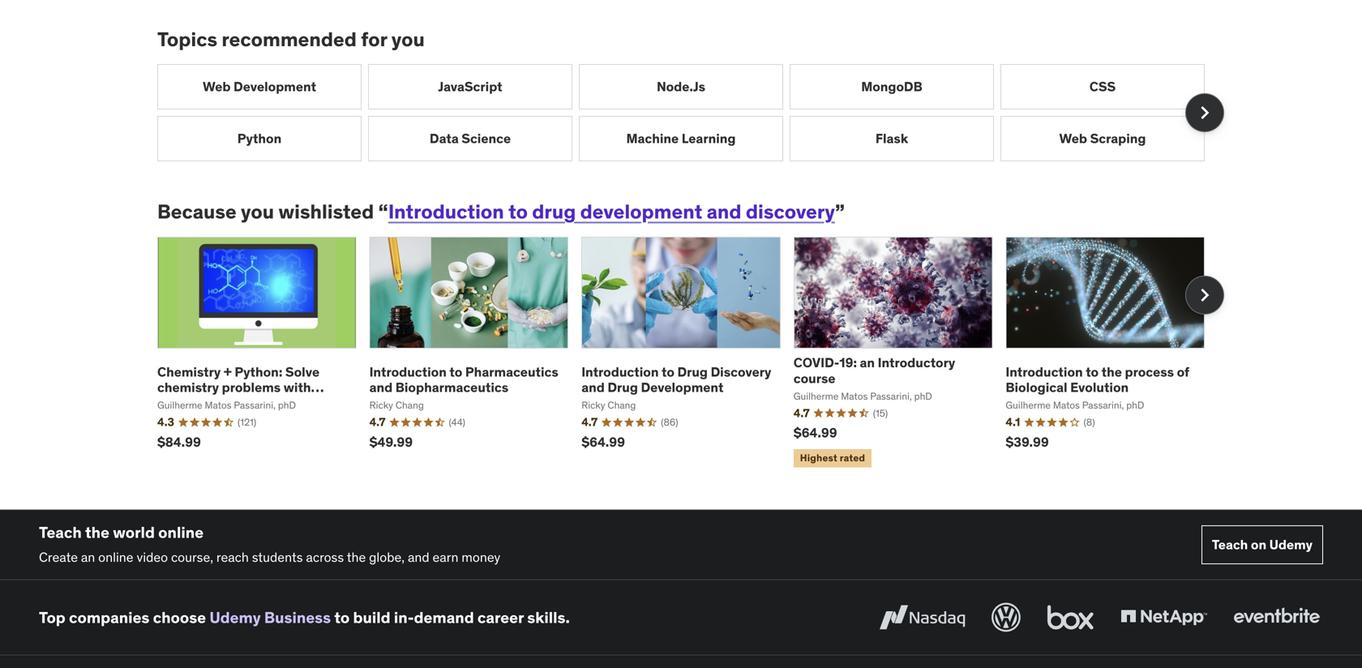 Task type: vqa. For each thing, say whether or not it's contained in the screenshot.
bottommost the
yes



Task type: locate. For each thing, give the bounding box(es) containing it.
0 horizontal spatial you
[[241, 200, 274, 224]]

0 vertical spatial the
[[1102, 363, 1122, 380]]

1 horizontal spatial teach
[[1212, 536, 1248, 553]]

introduction inside "introduction to pharmaceutics and biopharmaceutics"
[[369, 363, 447, 380]]

web
[[203, 78, 231, 95], [1059, 130, 1087, 147]]

0 horizontal spatial development
[[234, 78, 316, 95]]

to left pharmaceutics
[[449, 363, 462, 380]]

teach inside "link"
[[1212, 536, 1248, 553]]

0 vertical spatial an
[[860, 354, 875, 371]]

learning
[[682, 130, 736, 147]]

0 horizontal spatial online
[[98, 549, 133, 565]]

0 horizontal spatial teach
[[39, 523, 82, 542]]

0 horizontal spatial python
[[157, 395, 201, 411]]

to inside introduction to drug discovery and drug development
[[662, 363, 674, 380]]

online down world
[[98, 549, 133, 565]]

covid-19: an introductory course
[[794, 354, 955, 387]]

1 carousel element from the top
[[157, 64, 1224, 161]]

introduction to pharmaceutics and biopharmaceutics link
[[369, 363, 558, 396]]

teach
[[39, 523, 82, 542], [1212, 536, 1248, 553]]

wishlisted
[[278, 200, 374, 224]]

you right "because"
[[241, 200, 274, 224]]

an right the create
[[81, 549, 95, 565]]

1 horizontal spatial drug
[[677, 363, 708, 380]]

companies
[[69, 607, 150, 627]]

flask
[[875, 130, 908, 147]]

globe,
[[369, 549, 405, 565]]

and inside "introduction to pharmaceutics and biopharmaceutics"
[[369, 379, 393, 396]]

web scraping
[[1059, 130, 1146, 147]]

teach inside the teach the world online create an online video course, reach students across the globe, and earn money
[[39, 523, 82, 542]]

2 next image from the top
[[1192, 282, 1218, 308]]

and
[[707, 200, 741, 224], [369, 379, 393, 396], [581, 379, 605, 396], [408, 549, 429, 565]]

1 vertical spatial online
[[98, 549, 133, 565]]

0 horizontal spatial the
[[85, 523, 109, 542]]

1 horizontal spatial you
[[391, 27, 425, 51]]

an
[[860, 354, 875, 371], [81, 549, 95, 565]]

machine
[[626, 130, 679, 147]]

problems
[[222, 379, 281, 396]]

discovery
[[711, 363, 771, 380]]

0 vertical spatial carousel element
[[157, 64, 1224, 161]]

money
[[462, 549, 500, 565]]

carousel element containing web development
[[157, 64, 1224, 161]]

introduction for introduction to pharmaceutics and biopharmaceutics
[[369, 363, 447, 380]]

1 vertical spatial you
[[241, 200, 274, 224]]

earn
[[433, 549, 458, 565]]

0 horizontal spatial udemy
[[209, 607, 261, 627]]

to left process on the bottom of the page
[[1086, 363, 1099, 380]]

udemy right choose
[[209, 607, 261, 627]]

2 horizontal spatial the
[[1102, 363, 1122, 380]]

you
[[391, 27, 425, 51], [241, 200, 274, 224]]

to left 'drug'
[[508, 200, 528, 224]]

the left process on the bottom of the page
[[1102, 363, 1122, 380]]

0 vertical spatial python
[[237, 130, 282, 147]]

drug
[[532, 200, 576, 224]]

1 horizontal spatial udemy
[[1269, 536, 1313, 553]]

2 carousel element from the top
[[157, 237, 1224, 471]]

teach for on
[[1212, 536, 1248, 553]]

to inside "introduction to pharmaceutics and biopharmaceutics"
[[449, 363, 462, 380]]

scraping
[[1090, 130, 1146, 147]]

to
[[508, 200, 528, 224], [449, 363, 462, 380], [662, 363, 674, 380], [1086, 363, 1099, 380], [334, 607, 350, 627]]

to inside introduction to the process of biological evolution
[[1086, 363, 1099, 380]]

build
[[353, 607, 390, 627]]

the left world
[[85, 523, 109, 542]]

data
[[430, 130, 459, 147]]

introduction for introduction to drug discovery and drug development
[[581, 363, 659, 380]]

teach left on
[[1212, 536, 1248, 553]]

node.js
[[657, 78, 705, 95]]

online up course,
[[158, 523, 204, 542]]

1 vertical spatial development
[[641, 379, 724, 396]]

web down topics
[[203, 78, 231, 95]]

introduction inside introduction to drug discovery and drug development
[[581, 363, 659, 380]]

"
[[378, 200, 388, 224]]

0 horizontal spatial web
[[203, 78, 231, 95]]

python down chemistry
[[157, 395, 201, 411]]

you right for
[[391, 27, 425, 51]]

python
[[237, 130, 282, 147], [157, 395, 201, 411]]

teach up the create
[[39, 523, 82, 542]]

1 horizontal spatial an
[[860, 354, 875, 371]]

udemy right on
[[1269, 536, 1313, 553]]

web development
[[203, 78, 316, 95]]

0 horizontal spatial drug
[[608, 379, 638, 396]]

to for introduction to the process of biological evolution
[[1086, 363, 1099, 380]]

teach on udemy
[[1212, 536, 1313, 553]]

python down web development link
[[237, 130, 282, 147]]

an right 19: on the right bottom
[[860, 354, 875, 371]]

0 vertical spatial development
[[234, 78, 316, 95]]

1 vertical spatial carousel element
[[157, 237, 1224, 471]]

of
[[1177, 363, 1189, 380]]

1 vertical spatial next image
[[1192, 282, 1218, 308]]

to left discovery
[[662, 363, 674, 380]]

on
[[1251, 536, 1266, 553]]

demand
[[414, 607, 474, 627]]

process
[[1125, 363, 1174, 380]]

biopharmaceutics
[[395, 379, 508, 396]]

1 vertical spatial python
[[157, 395, 201, 411]]

1 vertical spatial web
[[1059, 130, 1087, 147]]

carousel element
[[157, 64, 1224, 161], [157, 237, 1224, 471]]

carousel element containing covid-19: an introductory course
[[157, 237, 1224, 471]]

chemistry + python: solve chemistry problems with python
[[157, 363, 320, 411]]

top companies choose udemy business to build in-demand career skills.
[[39, 607, 570, 627]]

for
[[361, 27, 387, 51]]

the left globe,
[[347, 549, 366, 565]]

to left build
[[334, 607, 350, 627]]

introduction to drug discovery and drug development
[[581, 363, 771, 396]]

1 next image from the top
[[1192, 100, 1218, 126]]

1 horizontal spatial the
[[347, 549, 366, 565]]

0 vertical spatial online
[[158, 523, 204, 542]]

introduction to drug discovery and drug development link
[[581, 363, 771, 396]]

19:
[[839, 354, 857, 371]]

introduction to the process of biological evolution
[[1006, 363, 1189, 396]]

introduction
[[388, 200, 504, 224], [369, 363, 447, 380], [581, 363, 659, 380], [1006, 363, 1083, 380]]

covid-19: an introductory course link
[[794, 354, 955, 387]]

javascript link
[[368, 64, 572, 110]]

0 vertical spatial you
[[391, 27, 425, 51]]

and inside the teach the world online create an online video course, reach students across the globe, and earn money
[[408, 549, 429, 565]]

volkswagen image
[[988, 600, 1024, 635]]

chemistry + python: solve chemistry problems with python link
[[157, 363, 324, 411]]

python link
[[157, 116, 362, 161]]

1 vertical spatial udemy
[[209, 607, 261, 627]]

next image
[[1192, 100, 1218, 126], [1192, 282, 1218, 308]]

to for introduction to pharmaceutics and biopharmaceutics
[[449, 363, 462, 380]]

1 horizontal spatial development
[[641, 379, 724, 396]]

udemy
[[1269, 536, 1313, 553], [209, 607, 261, 627]]

to for introduction to drug discovery and drug development
[[662, 363, 674, 380]]

the
[[1102, 363, 1122, 380], [85, 523, 109, 542], [347, 549, 366, 565]]

0 vertical spatial udemy
[[1269, 536, 1313, 553]]

"
[[835, 200, 845, 224]]

video
[[137, 549, 168, 565]]

1 horizontal spatial web
[[1059, 130, 1087, 147]]

reach
[[216, 549, 249, 565]]

flask link
[[790, 116, 994, 161]]

an inside the teach the world online create an online video course, reach students across the globe, and earn money
[[81, 549, 95, 565]]

across
[[306, 549, 344, 565]]

top
[[39, 607, 66, 627]]

css
[[1089, 78, 1116, 95]]

web for web scraping
[[1059, 130, 1087, 147]]

web left the "scraping"
[[1059, 130, 1087, 147]]

1 horizontal spatial python
[[237, 130, 282, 147]]

0 vertical spatial web
[[203, 78, 231, 95]]

0 horizontal spatial an
[[81, 549, 95, 565]]

1 vertical spatial the
[[85, 523, 109, 542]]

1 vertical spatial an
[[81, 549, 95, 565]]

because
[[157, 200, 236, 224]]

0 vertical spatial next image
[[1192, 100, 1218, 126]]

introduction to pharmaceutics and biopharmaceutics
[[369, 363, 558, 396]]

development inside introduction to drug discovery and drug development
[[641, 379, 724, 396]]

introduction inside introduction to the process of biological evolution
[[1006, 363, 1083, 380]]

drug
[[677, 363, 708, 380], [608, 379, 638, 396]]

mongodb link
[[790, 64, 994, 110]]

development
[[234, 78, 316, 95], [641, 379, 724, 396]]

introduction to the process of biological evolution link
[[1006, 363, 1189, 396]]

next image for because you wishlisted "
[[1192, 282, 1218, 308]]



Task type: describe. For each thing, give the bounding box(es) containing it.
udemy business link
[[209, 607, 331, 627]]

students
[[252, 549, 303, 565]]

python inside python link
[[237, 130, 282, 147]]

teach for the
[[39, 523, 82, 542]]

udemy inside teach on udemy "link"
[[1269, 536, 1313, 553]]

the inside introduction to the process of biological evolution
[[1102, 363, 1122, 380]]

2 vertical spatial the
[[347, 549, 366, 565]]

pharmaceutics
[[465, 363, 558, 380]]

box image
[[1043, 600, 1098, 635]]

teach the world online create an online video course, reach students across the globe, and earn money
[[39, 523, 500, 565]]

carousel element for topics recommended for you
[[157, 64, 1224, 161]]

javascript
[[438, 78, 502, 95]]

choose
[[153, 607, 206, 627]]

data science
[[430, 130, 511, 147]]

carousel element for because you wishlisted "
[[157, 237, 1224, 471]]

1 horizontal spatial online
[[158, 523, 204, 542]]

node.js link
[[579, 64, 783, 110]]

career
[[477, 607, 524, 627]]

chemistry
[[157, 379, 219, 396]]

machine learning link
[[579, 116, 783, 161]]

web for web development
[[203, 78, 231, 95]]

+
[[224, 363, 232, 380]]

world
[[113, 523, 155, 542]]

solve
[[285, 363, 320, 380]]

an inside covid-19: an introductory course
[[860, 354, 875, 371]]

python:
[[235, 363, 282, 380]]

in-
[[394, 607, 414, 627]]

mongodb
[[861, 78, 922, 95]]

because you wishlisted " introduction to drug development and discovery "
[[157, 200, 845, 224]]

css link
[[1000, 64, 1205, 110]]

with
[[284, 379, 311, 396]]

course,
[[171, 549, 213, 565]]

evolution
[[1070, 379, 1129, 396]]

teach on udemy link
[[1201, 525, 1323, 564]]

eventbrite image
[[1230, 600, 1323, 635]]

python inside chemistry + python: solve chemistry problems with python
[[157, 395, 201, 411]]

nasdaq image
[[876, 600, 969, 635]]

and inside introduction to drug discovery and drug development
[[581, 379, 605, 396]]

development
[[580, 200, 702, 224]]

chemistry
[[157, 363, 221, 380]]

next image for topics recommended for you
[[1192, 100, 1218, 126]]

skills.
[[527, 607, 570, 627]]

data science link
[[368, 116, 572, 161]]

topics recommended for you
[[157, 27, 425, 51]]

web scraping link
[[1000, 116, 1205, 161]]

topics
[[157, 27, 217, 51]]

create
[[39, 549, 78, 565]]

course
[[794, 370, 835, 387]]

machine learning
[[626, 130, 736, 147]]

covid-
[[794, 354, 839, 371]]

netapp image
[[1117, 600, 1210, 635]]

science
[[462, 130, 511, 147]]

business
[[264, 607, 331, 627]]

introduction for introduction to the process of biological evolution
[[1006, 363, 1083, 380]]

recommended
[[222, 27, 357, 51]]

web development link
[[157, 64, 362, 110]]

introductory
[[878, 354, 955, 371]]

biological
[[1006, 379, 1067, 396]]

discovery
[[746, 200, 835, 224]]

introduction to drug development and discovery link
[[388, 200, 835, 224]]



